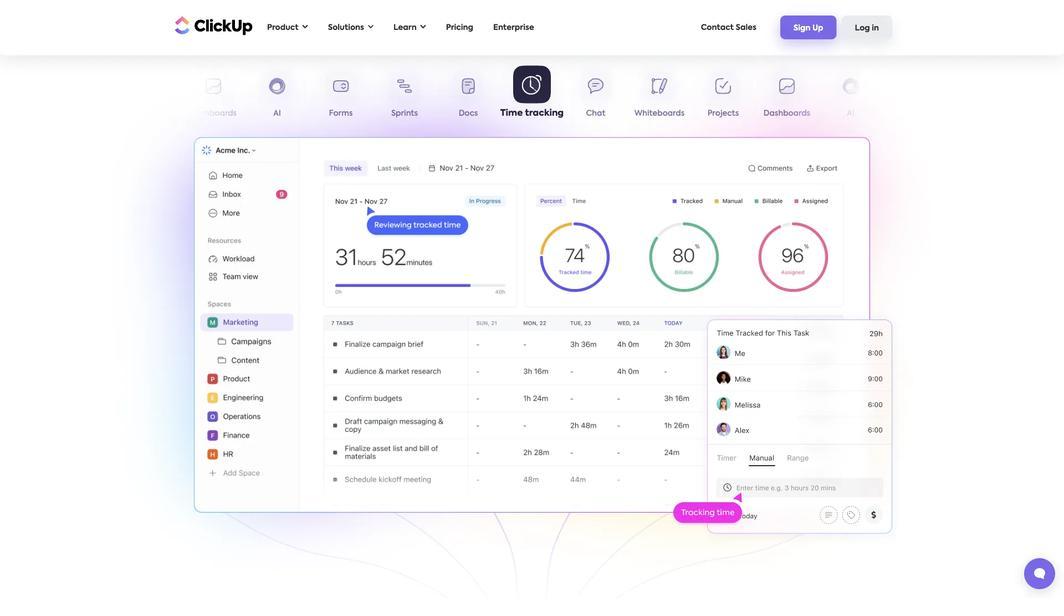 Task type: vqa. For each thing, say whether or not it's contained in the screenshot.
CUSTOM VIEWS
no



Task type: locate. For each thing, give the bounding box(es) containing it.
forms
[[329, 110, 353, 118], [903, 110, 927, 118]]

whiteboards button
[[628, 71, 692, 122]]

up
[[813, 24, 824, 32]]

1 horizontal spatial ai
[[847, 110, 855, 118]]

log in link
[[842, 16, 893, 39]]

pricing
[[446, 24, 474, 31]]

forms button
[[309, 71, 373, 122], [883, 71, 947, 122]]

1 horizontal spatial forms button
[[883, 71, 947, 122]]

0 horizontal spatial projects
[[134, 110, 165, 118]]

chat button
[[564, 71, 628, 122]]

1 horizontal spatial forms
[[903, 110, 927, 118]]

pricing link
[[441, 16, 479, 39]]

contact sales link
[[696, 16, 762, 39]]

log in
[[855, 24, 880, 32]]

time tracking image
[[194, 137, 871, 513], [671, 307, 907, 550]]

1 horizontal spatial projects button
[[692, 71, 756, 122]]

2 ai button from the left
[[819, 71, 883, 122]]

1 horizontal spatial projects
[[708, 110, 739, 118]]

0 horizontal spatial projects button
[[118, 71, 182, 122]]

sales
[[736, 24, 757, 31]]

ai
[[273, 110, 281, 118], [847, 110, 855, 118]]

2 forms from the left
[[903, 110, 927, 118]]

solutions
[[328, 24, 364, 31]]

1 projects button from the left
[[118, 71, 182, 122]]

1 forms button from the left
[[309, 71, 373, 122]]

0 horizontal spatial ai
[[273, 110, 281, 118]]

1 horizontal spatial dashboards button
[[756, 71, 819, 122]]

learn
[[394, 24, 417, 31]]

0 horizontal spatial ai button
[[245, 71, 309, 122]]

learn button
[[388, 16, 432, 39]]

1 ai button from the left
[[245, 71, 309, 122]]

0 horizontal spatial forms button
[[309, 71, 373, 122]]

2 projects button from the left
[[692, 71, 756, 122]]

sprints button
[[373, 71, 437, 122]]

clickup image
[[172, 15, 253, 36]]

time
[[501, 109, 523, 118]]

1 horizontal spatial ai button
[[819, 71, 883, 122]]

0 horizontal spatial dashboards
[[190, 110, 237, 118]]

ai button
[[245, 71, 309, 122], [819, 71, 883, 122]]

dashboards
[[190, 110, 237, 118], [764, 110, 811, 118]]

0 horizontal spatial forms
[[329, 110, 353, 118]]

projects
[[134, 110, 165, 118], [708, 110, 739, 118]]

tracking
[[525, 109, 564, 118]]

docs button
[[437, 71, 501, 122]]

1 horizontal spatial dashboards
[[764, 110, 811, 118]]

dashboards button
[[182, 71, 245, 122], [756, 71, 819, 122]]

chat
[[586, 110, 606, 118]]

sign up button
[[781, 16, 837, 39]]

0 horizontal spatial dashboards button
[[182, 71, 245, 122]]

projects button
[[118, 71, 182, 122], [692, 71, 756, 122]]

product
[[267, 24, 299, 31]]

2 dashboards button from the left
[[756, 71, 819, 122]]



Task type: describe. For each thing, give the bounding box(es) containing it.
1 dashboards from the left
[[190, 110, 237, 118]]

2 projects from the left
[[708, 110, 739, 118]]

log
[[855, 24, 871, 32]]

2 dashboards from the left
[[764, 110, 811, 118]]

2 ai from the left
[[847, 110, 855, 118]]

contact
[[701, 24, 734, 31]]

sign
[[794, 24, 811, 32]]

whiteboards
[[635, 110, 685, 118]]

1 dashboards button from the left
[[182, 71, 245, 122]]

solutions button
[[323, 16, 379, 39]]

time tracking button
[[501, 66, 564, 121]]

2 forms button from the left
[[883, 71, 947, 122]]

docs
[[459, 110, 478, 118]]

sign up
[[794, 24, 824, 32]]

contact sales
[[701, 24, 757, 31]]

enterprise link
[[488, 16, 540, 39]]

1 forms from the left
[[329, 110, 353, 118]]

1 projects from the left
[[134, 110, 165, 118]]

sprints
[[392, 110, 418, 118]]

time tracking
[[501, 109, 564, 118]]

enterprise
[[494, 24, 534, 31]]

in
[[872, 24, 880, 32]]

product button
[[262, 16, 314, 39]]

1 ai from the left
[[273, 110, 281, 118]]



